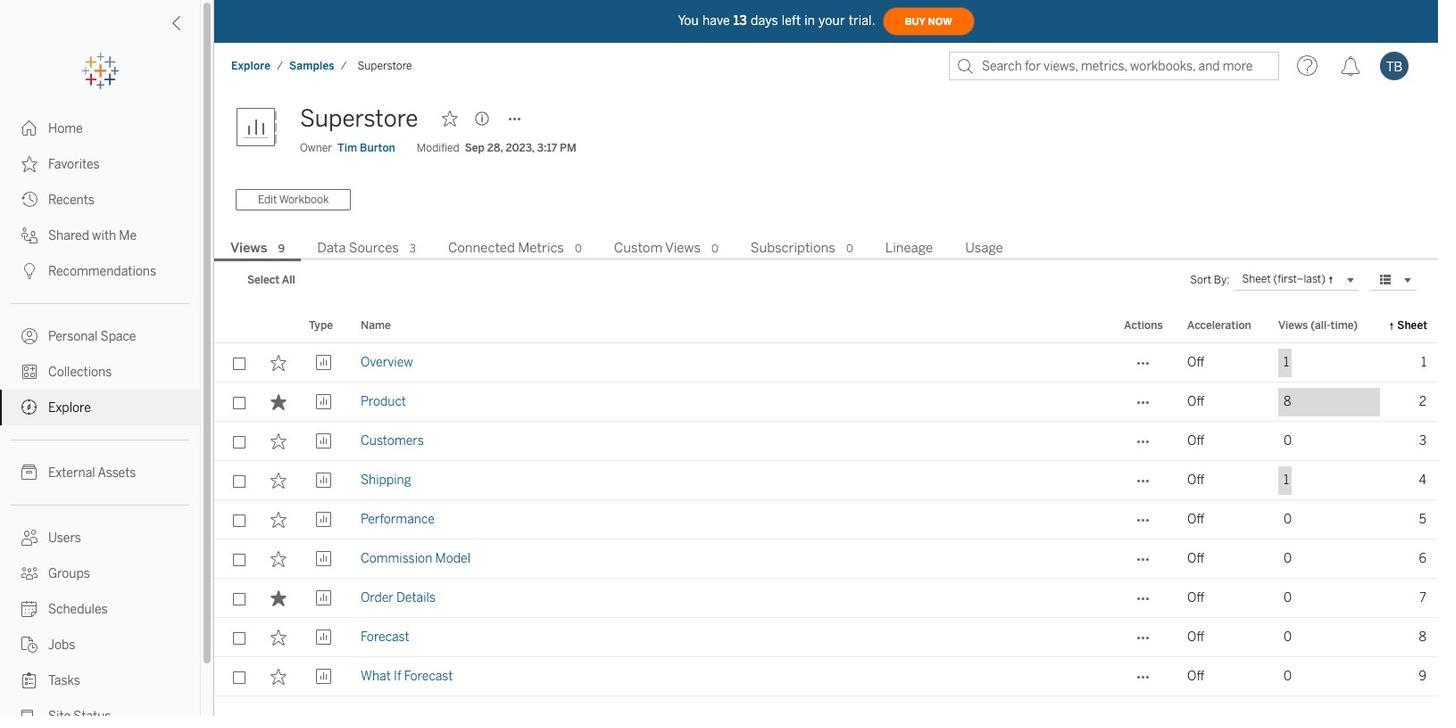 Task type: describe. For each thing, give the bounding box(es) containing it.
modified
[[417, 142, 460, 154]]

0 vertical spatial forecast
[[361, 630, 409, 645]]

off for 2
[[1187, 395, 1204, 410]]

sheet for sheet
[[1397, 320, 1427, 332]]

views for views (all-time)
[[1278, 320, 1308, 332]]

9 inside row
[[1419, 669, 1427, 685]]

sources
[[349, 240, 399, 256]]

1 / from the left
[[277, 60, 283, 72]]

1 for 4
[[1284, 473, 1289, 488]]

by text only_f5he34f image for jobs
[[21, 637, 37, 653]]

users
[[48, 531, 81, 546]]

personal space link
[[0, 319, 200, 354]]

by text only_f5he34f image for recommendations
[[21, 263, 37, 279]]

off for 8
[[1187, 630, 1204, 645]]

sheet (first–last)
[[1242, 273, 1326, 286]]

now
[[928, 16, 952, 27]]

Search for views, metrics, workbooks, and more text field
[[949, 52, 1279, 80]]

tim burton link
[[337, 140, 395, 156]]

by text only_f5he34f image for schedules
[[21, 602, 37, 618]]

order
[[361, 591, 394, 606]]

product link
[[361, 383, 406, 422]]

sort
[[1190, 274, 1211, 287]]

assets
[[98, 466, 136, 481]]

row group containing overview
[[214, 344, 1438, 697]]

with
[[92, 229, 116, 244]]

schedules link
[[0, 592, 200, 628]]

if
[[394, 669, 401, 685]]

3 inside sub-spaces tab list
[[410, 243, 416, 255]]

select all
[[247, 274, 295, 287]]

2
[[1419, 395, 1427, 410]]

by text only_f5he34f image for shared with me
[[21, 228, 37, 244]]

superstore inside main content
[[300, 104, 418, 133]]

what if forecast
[[361, 669, 453, 685]]

by text only_f5he34f image for favorites
[[21, 156, 37, 172]]

views (all-time)
[[1278, 320, 1358, 332]]

samples
[[289, 60, 335, 72]]

row containing customers
[[214, 422, 1438, 461]]

performance link
[[361, 501, 435, 540]]

your
[[819, 13, 845, 28]]

tim
[[337, 142, 357, 154]]

explore for explore / samples /
[[231, 60, 271, 72]]

samples link
[[288, 59, 335, 73]]

personal
[[48, 329, 98, 345]]

buy
[[905, 16, 926, 27]]

4
[[1419, 473, 1427, 488]]

me
[[119, 229, 137, 244]]

favorites link
[[0, 146, 200, 182]]

sheet (first–last) button
[[1235, 270, 1360, 291]]

in
[[805, 13, 815, 28]]

main navigation. press the up and down arrow keys to access links. element
[[0, 111, 200, 717]]

what if forecast link
[[361, 658, 453, 697]]

1 vertical spatial explore link
[[0, 390, 200, 426]]

row containing what if forecast
[[214, 658, 1438, 697]]

view image for performance
[[316, 512, 332, 528]]

0 vertical spatial explore link
[[230, 59, 272, 73]]

collections
[[48, 365, 112, 380]]

1 vertical spatial forecast
[[404, 669, 453, 685]]

by:
[[1214, 274, 1230, 287]]

by text only_f5he34f image for tasks
[[21, 673, 37, 689]]

you have 13 days left in your trial.
[[678, 13, 875, 28]]

favorites
[[48, 157, 100, 172]]

7 by text only_f5he34f image from the top
[[21, 709, 37, 717]]

off for 6
[[1187, 552, 1204, 567]]

edit workbook button
[[236, 189, 351, 211]]

data sources
[[317, 240, 399, 256]]

home link
[[0, 111, 200, 146]]

users link
[[0, 520, 200, 556]]

what
[[361, 669, 391, 685]]

off for 4
[[1187, 473, 1204, 488]]

0 for 6
[[1284, 552, 1292, 567]]

view image for overview
[[316, 355, 332, 371]]

buy now
[[905, 16, 952, 27]]

0 for 7
[[1284, 591, 1292, 606]]

off for 3
[[1187, 434, 1204, 449]]

external
[[48, 466, 95, 481]]

external assets link
[[0, 455, 200, 491]]

row containing commission model
[[214, 540, 1438, 579]]

views for views
[[230, 240, 267, 256]]

off for 9
[[1187, 669, 1204, 685]]

0 for 5
[[1284, 512, 1292, 528]]

customers
[[361, 434, 424, 449]]

commission
[[361, 552, 432, 567]]

custom
[[614, 240, 663, 256]]

data
[[317, 240, 346, 256]]

grid containing overview
[[214, 310, 1438, 717]]

home
[[48, 121, 83, 137]]

1 horizontal spatial views
[[665, 240, 701, 256]]

1 for 1
[[1284, 355, 1289, 370]]

pm
[[560, 142, 577, 154]]

personal space
[[48, 329, 136, 345]]

collections link
[[0, 354, 200, 390]]

recommendations link
[[0, 254, 200, 289]]

recents
[[48, 193, 94, 208]]

jobs link
[[0, 628, 200, 663]]

select all button
[[236, 270, 307, 291]]



Task type: vqa. For each thing, say whether or not it's contained in the screenshot.


Task type: locate. For each thing, give the bounding box(es) containing it.
9 inside sub-spaces tab list
[[278, 243, 285, 255]]

explore
[[231, 60, 271, 72], [48, 401, 91, 416]]

explore / samples /
[[231, 60, 347, 72]]

sheet for sheet (first–last)
[[1242, 273, 1271, 286]]

by text only_f5he34f image inside "tasks" 'link'
[[21, 673, 37, 689]]

1 view image from the top
[[316, 355, 332, 371]]

2 / from the left
[[341, 60, 347, 72]]

superstore
[[358, 60, 412, 72], [300, 104, 418, 133]]

explore for explore
[[48, 401, 91, 416]]

forecast right if
[[404, 669, 453, 685]]

0 for 3
[[1284, 434, 1292, 449]]

acceleration
[[1187, 320, 1251, 332]]

3:17
[[537, 142, 557, 154]]

views
[[230, 240, 267, 256], [665, 240, 701, 256], [1278, 320, 1308, 332]]

view image down the type
[[316, 355, 332, 371]]

by text only_f5he34f image inside groups link
[[21, 566, 37, 582]]

shared with me link
[[0, 218, 200, 254]]

0 horizontal spatial /
[[277, 60, 283, 72]]

0 horizontal spatial explore link
[[0, 390, 200, 426]]

off for 5
[[1187, 512, 1204, 528]]

5 by text only_f5he34f image from the top
[[21, 400, 37, 416]]

0 for 8
[[1284, 630, 1292, 645]]

explore inside main navigation. press the up and down arrow keys to access links. element
[[48, 401, 91, 416]]

view image for commission model
[[316, 552, 332, 568]]

by text only_f5he34f image for groups
[[21, 566, 37, 582]]

by text only_f5he34f image left recents
[[21, 192, 37, 208]]

by text only_f5he34f image
[[21, 156, 37, 172], [21, 263, 37, 279], [21, 329, 37, 345], [21, 465, 37, 481], [21, 530, 37, 546], [21, 566, 37, 582], [21, 709, 37, 717]]

8 by text only_f5he34f image from the top
[[21, 673, 37, 689]]

(first–last)
[[1273, 273, 1326, 286]]

7 row from the top
[[214, 579, 1438, 619]]

8
[[1284, 395, 1291, 410], [1419, 630, 1427, 645]]

grid
[[214, 310, 1438, 717]]

connected
[[448, 240, 515, 256]]

6 by text only_f5he34f image from the top
[[21, 602, 37, 618]]

sub-spaces tab list
[[214, 238, 1438, 262]]

customers link
[[361, 422, 424, 461]]

0 vertical spatial superstore
[[358, 60, 412, 72]]

13
[[734, 13, 747, 28]]

2 by text only_f5he34f image from the top
[[21, 192, 37, 208]]

5 by text only_f5he34f image from the top
[[21, 530, 37, 546]]

view image left customers 'link'
[[316, 434, 332, 450]]

1 horizontal spatial 3
[[1419, 434, 1427, 449]]

order details
[[361, 591, 436, 606]]

modified sep 28, 2023, 3:17 pm
[[417, 142, 577, 154]]

by text only_f5he34f image left collections
[[21, 364, 37, 380]]

7 by text only_f5he34f image from the top
[[21, 637, 37, 653]]

explore link
[[230, 59, 272, 73], [0, 390, 200, 426]]

1 row from the top
[[214, 344, 1438, 383]]

0 vertical spatial explore
[[231, 60, 271, 72]]

forecast link
[[361, 619, 409, 658]]

days
[[751, 13, 778, 28]]

1 vertical spatial 8
[[1419, 630, 1427, 645]]

superstore up tim burton link
[[300, 104, 418, 133]]

2 horizontal spatial views
[[1278, 320, 1308, 332]]

by text only_f5he34f image left favorites
[[21, 156, 37, 172]]

view image for shipping
[[316, 473, 332, 489]]

view image left what
[[316, 669, 332, 686]]

by text only_f5he34f image left tasks
[[21, 673, 37, 689]]

3 down 2
[[1419, 434, 1427, 449]]

edit
[[258, 194, 277, 206]]

explore link down collections
[[0, 390, 200, 426]]

by text only_f5he34f image left users
[[21, 530, 37, 546]]

off for 1
[[1187, 355, 1204, 370]]

external assets
[[48, 466, 136, 481]]

by text only_f5he34f image inside favorites link
[[21, 156, 37, 172]]

5 off from the top
[[1187, 512, 1204, 528]]

6 view image from the top
[[316, 630, 332, 646]]

metrics
[[518, 240, 564, 256]]

0 vertical spatial 9
[[278, 243, 285, 255]]

6 row from the top
[[214, 540, 1438, 579]]

by text only_f5he34f image inside users link
[[21, 530, 37, 546]]

space
[[100, 329, 136, 345]]

/ right samples
[[341, 60, 347, 72]]

sheet inside grid
[[1397, 320, 1427, 332]]

0 vertical spatial 8
[[1284, 395, 1291, 410]]

2 by text only_f5he34f image from the top
[[21, 263, 37, 279]]

tasks link
[[0, 663, 200, 699]]

view image left product link
[[316, 395, 332, 411]]

3 row from the top
[[214, 422, 1438, 461]]

by text only_f5he34f image left shared
[[21, 228, 37, 244]]

by text only_f5he34f image for external assets
[[21, 465, 37, 481]]

have
[[702, 13, 730, 28]]

1 vertical spatial view image
[[316, 512, 332, 528]]

shipping
[[361, 473, 411, 488]]

connected metrics
[[448, 240, 564, 256]]

by text only_f5he34f image left recommendations
[[21, 263, 37, 279]]

superstore element
[[352, 60, 417, 72]]

edit workbook
[[258, 194, 329, 206]]

8 down 7
[[1419, 630, 1427, 645]]

commission model
[[361, 552, 470, 567]]

by text only_f5he34f image left the "jobs"
[[21, 637, 37, 653]]

views up the select
[[230, 240, 267, 256]]

explore left samples
[[231, 60, 271, 72]]

time)
[[1331, 320, 1358, 332]]

2 off from the top
[[1187, 395, 1204, 410]]

by text only_f5he34f image for collections
[[21, 364, 37, 380]]

left
[[782, 13, 801, 28]]

lineage
[[885, 240, 933, 256]]

6 off from the top
[[1187, 552, 1204, 567]]

by text only_f5he34f image left schedules
[[21, 602, 37, 618]]

8 row from the top
[[214, 619, 1438, 658]]

by text only_f5he34f image down "tasks" 'link'
[[21, 709, 37, 717]]

5 row from the top
[[214, 501, 1438, 540]]

row containing shipping
[[214, 461, 1438, 501]]

view image
[[316, 434, 332, 450], [316, 512, 332, 528]]

7 view image from the top
[[316, 669, 332, 686]]

by text only_f5he34f image for home
[[21, 121, 37, 137]]

row containing forecast
[[214, 619, 1438, 658]]

sheet inside popup button
[[1242, 273, 1271, 286]]

0 horizontal spatial explore
[[48, 401, 91, 416]]

explore link left samples
[[230, 59, 272, 73]]

3 off from the top
[[1187, 434, 1204, 449]]

7 off from the top
[[1187, 591, 1204, 606]]

recommendations
[[48, 264, 156, 279]]

groups
[[48, 567, 90, 582]]

1 vertical spatial 9
[[1419, 669, 1427, 685]]

by text only_f5he34f image left external
[[21, 465, 37, 481]]

7
[[1420, 591, 1427, 606]]

view image left order
[[316, 591, 332, 607]]

by text only_f5he34f image inside recents link
[[21, 192, 37, 208]]

groups link
[[0, 556, 200, 592]]

1 horizontal spatial sheet
[[1397, 320, 1427, 332]]

view image for what if forecast
[[316, 669, 332, 686]]

1 horizontal spatial explore link
[[230, 59, 272, 73]]

by text only_f5he34f image for users
[[21, 530, 37, 546]]

row containing overview
[[214, 344, 1438, 383]]

order details link
[[361, 579, 436, 619]]

1 by text only_f5he34f image from the top
[[21, 121, 37, 137]]

0 vertical spatial 3
[[410, 243, 416, 255]]

3 view image from the top
[[316, 473, 332, 489]]

0 horizontal spatial views
[[230, 240, 267, 256]]

4 view image from the top
[[316, 552, 332, 568]]

by text only_f5he34f image inside external assets link
[[21, 465, 37, 481]]

2 view image from the top
[[316, 395, 332, 411]]

view image for forecast
[[316, 630, 332, 646]]

views left (all-
[[1278, 320, 1308, 332]]

9 up all
[[278, 243, 285, 255]]

4 by text only_f5he34f image from the top
[[21, 465, 37, 481]]

0 horizontal spatial sheet
[[1242, 273, 1271, 286]]

(all-
[[1311, 320, 1331, 332]]

by text only_f5he34f image inside shared with me 'link'
[[21, 228, 37, 244]]

by text only_f5he34f image for recents
[[21, 192, 37, 208]]

1 horizontal spatial /
[[341, 60, 347, 72]]

view image for customers
[[316, 434, 332, 450]]

usage
[[965, 240, 1003, 256]]

1 off from the top
[[1187, 355, 1204, 370]]

navigation panel element
[[0, 54, 200, 717]]

by text only_f5he34f image inside recommendations link
[[21, 263, 37, 279]]

by text only_f5he34f image left personal
[[21, 329, 37, 345]]

1 horizontal spatial explore
[[231, 60, 271, 72]]

view image for order details
[[316, 591, 332, 607]]

off for 7
[[1187, 591, 1204, 606]]

row containing order details
[[214, 579, 1438, 619]]

4 by text only_f5he34f image from the top
[[21, 364, 37, 380]]

1 view image from the top
[[316, 434, 332, 450]]

1 vertical spatial sheet
[[1397, 320, 1427, 332]]

performance
[[361, 512, 435, 528]]

0 vertical spatial view image
[[316, 434, 332, 450]]

owner
[[300, 142, 332, 154]]

by text only_f5he34f image inside personal space link
[[21, 329, 37, 345]]

28,
[[487, 142, 503, 154]]

type
[[309, 320, 333, 332]]

row group
[[214, 344, 1438, 697]]

by text only_f5he34f image left groups
[[21, 566, 37, 582]]

1 by text only_f5he34f image from the top
[[21, 156, 37, 172]]

overview link
[[361, 344, 413, 383]]

tasks
[[48, 674, 80, 689]]

shipping link
[[361, 461, 411, 501]]

9 row from the top
[[214, 658, 1438, 697]]

forecast down order
[[361, 630, 409, 645]]

views inside grid
[[1278, 320, 1308, 332]]

you
[[678, 13, 699, 28]]

by text only_f5he34f image for personal space
[[21, 329, 37, 345]]

0 for 9
[[1284, 669, 1292, 685]]

5
[[1419, 512, 1427, 528]]

3
[[410, 243, 416, 255], [1419, 434, 1427, 449]]

view image
[[316, 355, 332, 371], [316, 395, 332, 411], [316, 473, 332, 489], [316, 552, 332, 568], [316, 591, 332, 607], [316, 630, 332, 646], [316, 669, 332, 686]]

sheet right by: on the right top
[[1242, 273, 1271, 286]]

3 by text only_f5he34f image from the top
[[21, 228, 37, 244]]

view image left shipping link
[[316, 473, 332, 489]]

1 horizontal spatial 8
[[1419, 630, 1427, 645]]

workbook image
[[236, 101, 289, 154]]

explore down collections
[[48, 401, 91, 416]]

superstore right samples "link" on the left top of the page
[[358, 60, 412, 72]]

6 by text only_f5he34f image from the top
[[21, 566, 37, 582]]

shared with me
[[48, 229, 137, 244]]

8 down views (all-time)
[[1284, 395, 1291, 410]]

product
[[361, 395, 406, 410]]

view image left commission
[[316, 552, 332, 568]]

name
[[361, 320, 391, 332]]

8 off from the top
[[1187, 630, 1204, 645]]

1 vertical spatial superstore
[[300, 104, 418, 133]]

views right custom
[[665, 240, 701, 256]]

row
[[214, 344, 1438, 383], [214, 383, 1438, 422], [214, 422, 1438, 461], [214, 461, 1438, 501], [214, 501, 1438, 540], [214, 540, 1438, 579], [214, 579, 1438, 619], [214, 619, 1438, 658], [214, 658, 1438, 697]]

custom views
[[614, 240, 701, 256]]

2 view image from the top
[[316, 512, 332, 528]]

1 vertical spatial explore
[[48, 401, 91, 416]]

row containing performance
[[214, 501, 1438, 540]]

actions
[[1124, 320, 1163, 332]]

0 horizontal spatial 9
[[278, 243, 285, 255]]

by text only_f5he34f image
[[21, 121, 37, 137], [21, 192, 37, 208], [21, 228, 37, 244], [21, 364, 37, 380], [21, 400, 37, 416], [21, 602, 37, 618], [21, 637, 37, 653], [21, 673, 37, 689]]

by text only_f5he34f image inside jobs link
[[21, 637, 37, 653]]

4 row from the top
[[214, 461, 1438, 501]]

by text only_f5he34f image left home
[[21, 121, 37, 137]]

/
[[277, 60, 283, 72], [341, 60, 347, 72]]

jobs
[[48, 638, 75, 653]]

overview
[[361, 355, 413, 370]]

by text only_f5he34f image down collections link
[[21, 400, 37, 416]]

3 by text only_f5he34f image from the top
[[21, 329, 37, 345]]

0 horizontal spatial 8
[[1284, 395, 1291, 410]]

0 vertical spatial sheet
[[1242, 273, 1271, 286]]

1 vertical spatial 3
[[1419, 434, 1427, 449]]

view image for product
[[316, 395, 332, 411]]

list view image
[[1377, 272, 1394, 288]]

3 right 'sources'
[[410, 243, 416, 255]]

view image left performance link
[[316, 512, 332, 528]]

select
[[247, 274, 280, 287]]

4 off from the top
[[1187, 473, 1204, 488]]

by text only_f5he34f image inside the home 'link'
[[21, 121, 37, 137]]

sort by:
[[1190, 274, 1230, 287]]

by text only_f5he34f image for explore
[[21, 400, 37, 416]]

subscriptions
[[751, 240, 836, 256]]

burton
[[360, 142, 395, 154]]

owner tim burton
[[300, 142, 395, 154]]

row containing product
[[214, 383, 1438, 422]]

2 row from the top
[[214, 383, 1438, 422]]

9 down 7
[[1419, 669, 1427, 685]]

sep
[[465, 142, 485, 154]]

details
[[396, 591, 436, 606]]

buy now button
[[883, 7, 974, 36]]

trial.
[[849, 13, 875, 28]]

view image left forecast link
[[316, 630, 332, 646]]

by text only_f5he34f image inside schedules link
[[21, 602, 37, 618]]

0 horizontal spatial 3
[[410, 243, 416, 255]]

workbook
[[279, 194, 329, 206]]

by text only_f5he34f image inside collections link
[[21, 364, 37, 380]]

shared
[[48, 229, 89, 244]]

/ left samples
[[277, 60, 283, 72]]

1 horizontal spatial 9
[[1419, 669, 1427, 685]]

sheet right time)
[[1397, 320, 1427, 332]]

9 off from the top
[[1187, 669, 1204, 685]]

model
[[435, 552, 470, 567]]

5 view image from the top
[[316, 591, 332, 607]]

superstore main content
[[214, 89, 1438, 717]]



